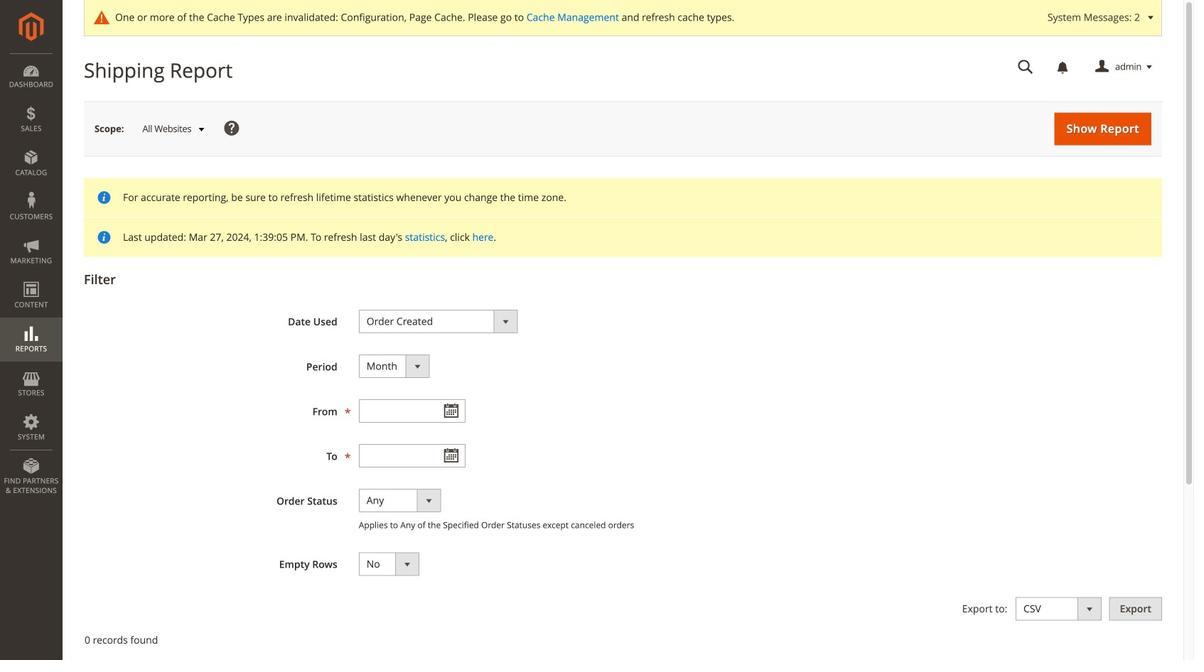 Task type: locate. For each thing, give the bounding box(es) containing it.
None text field
[[1008, 55, 1044, 80], [359, 400, 466, 423], [359, 444, 466, 468], [1008, 55, 1044, 80], [359, 400, 466, 423], [359, 444, 466, 468]]

menu bar
[[0, 53, 63, 503]]



Task type: describe. For each thing, give the bounding box(es) containing it.
magento admin panel image
[[19, 12, 44, 41]]



